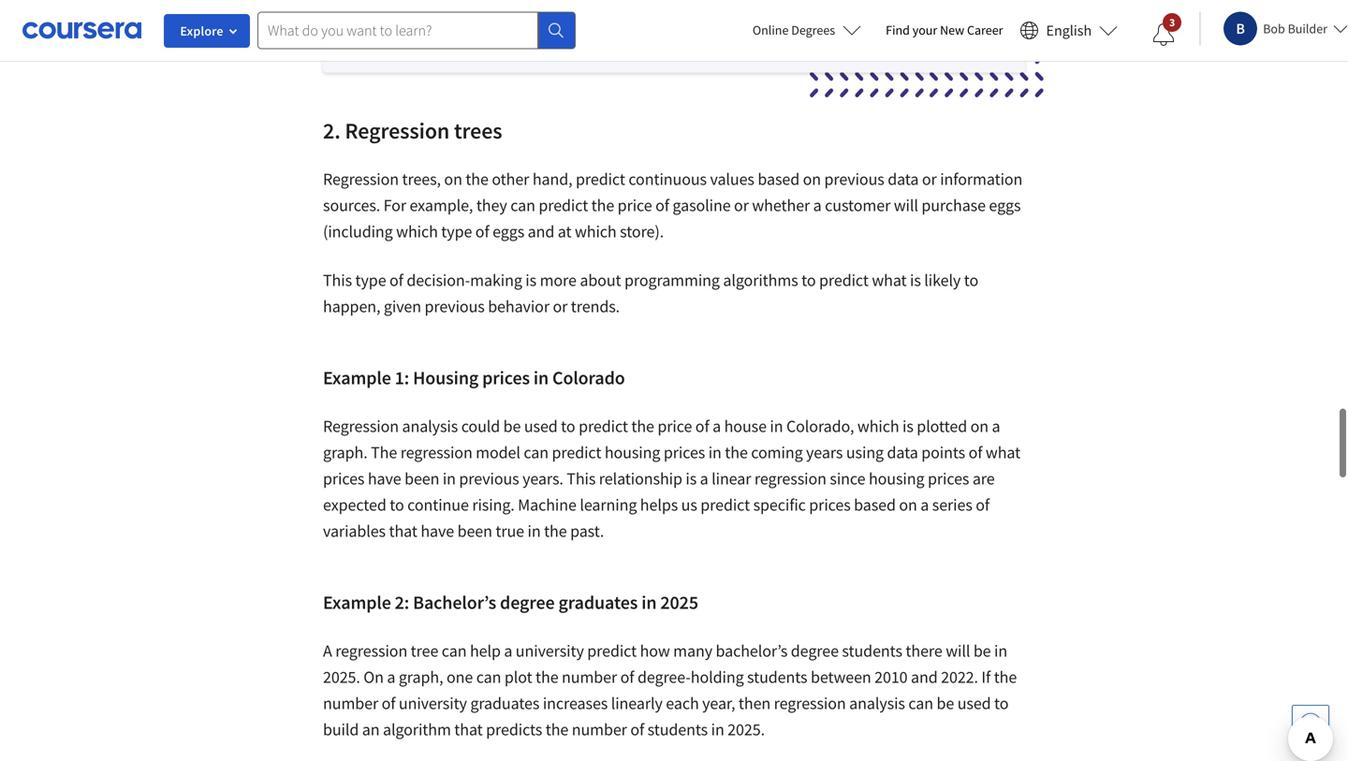 Task type: locate. For each thing, give the bounding box(es) containing it.
predict down colorado
[[579, 416, 628, 437]]

analysis inside a regression tree can help a university predict how many bachelor's degree students there will be in 2025. on a graph, one can plot the number of degree-holding students between 2010 and 2022. if the number of university graduates increases linearly each year, then regression analysis can be used to build an algorithm that predicts the number of students in 2025.
[[849, 693, 905, 714]]

of left the house
[[695, 416, 709, 437]]

1 vertical spatial regression
[[323, 168, 399, 189]]

1 vertical spatial have
[[421, 520, 454, 541]]

behavior
[[488, 296, 550, 317]]

that left the predicts
[[454, 719, 483, 740]]

university up plot
[[516, 640, 584, 661]]

0 vertical spatial be
[[503, 416, 521, 437]]

1 vertical spatial based
[[854, 494, 896, 515]]

a regression tree can help a university predict how many bachelor's degree students there will be in 2025. on a graph, one can plot the number of degree-holding students between 2010 and 2022. if the number of university graduates increases linearly each year, then regression analysis can be used to build an algorithm that predicts the number of students in 2025.
[[323, 640, 1017, 740]]

this inside this type of decision-making is more about programming algorithms to predict what is likely to happen, given previous behavior or trends.
[[323, 270, 352, 291]]

1 horizontal spatial what
[[986, 442, 1021, 463]]

type down 'example,'
[[441, 221, 472, 242]]

build
[[323, 719, 359, 740]]

1 horizontal spatial used
[[957, 693, 991, 714]]

example,
[[410, 195, 473, 216]]

data up customer
[[888, 168, 919, 189]]

on
[[363, 666, 384, 688]]

1 horizontal spatial type
[[441, 221, 472, 242]]

0 horizontal spatial students
[[648, 719, 708, 740]]

1 vertical spatial analysis
[[849, 693, 905, 714]]

graduates up the predicts
[[470, 693, 540, 714]]

is
[[525, 270, 537, 291], [910, 270, 921, 291], [903, 416, 914, 437], [686, 468, 697, 489]]

0 horizontal spatial will
[[894, 195, 918, 216]]

1 vertical spatial will
[[946, 640, 970, 661]]

students up then
[[747, 666, 807, 688]]

1 vertical spatial type
[[355, 270, 386, 291]]

can inside regression trees, on the other hand, predict continuous values based on previous data or information sources. for example, they can predict the price of gasoline or whether a customer will purchase eggs (including which type of eggs and at which store).
[[510, 195, 535, 216]]

which right 'at'
[[575, 221, 617, 242]]

more
[[540, 270, 577, 291]]

1 horizontal spatial that
[[454, 719, 483, 740]]

regression inside regression analysis could be used to predict the price of a house in colorado, which is plotted on a graph. the regression model can predict housing prices in the coming years using data points of what prices have been in previous years. this relationship is a linear regression since housing prices are expected to continue rising. machine learning helps us predict specific prices based on a series of variables that have been true in the past.
[[323, 416, 399, 437]]

variables
[[323, 520, 386, 541]]

number up build
[[323, 693, 378, 714]]

1 horizontal spatial degree
[[791, 640, 839, 661]]

1 vertical spatial university
[[399, 693, 467, 714]]

0 horizontal spatial price
[[618, 195, 652, 216]]

2 horizontal spatial students
[[842, 640, 902, 661]]

2 vertical spatial or
[[553, 296, 568, 317]]

1 horizontal spatial been
[[457, 520, 492, 541]]

number down increases
[[572, 719, 627, 740]]

explore button
[[164, 14, 250, 48]]

what left likely
[[872, 270, 907, 291]]

or down values at the top right of the page
[[734, 195, 749, 216]]

0 vertical spatial price
[[618, 195, 652, 216]]

been up continue
[[405, 468, 439, 489]]

a right help
[[504, 640, 512, 661]]

what inside this type of decision-making is more about programming algorithms to predict what is likely to happen, given previous behavior or trends.
[[872, 270, 907, 291]]

true
[[496, 520, 524, 541]]

3
[[1169, 15, 1175, 29]]

or up purchase
[[922, 168, 937, 189]]

based up whether on the top of page
[[758, 168, 800, 189]]

then
[[739, 693, 771, 714]]

a
[[813, 195, 822, 216], [713, 416, 721, 437], [992, 416, 1000, 437], [700, 468, 708, 489], [921, 494, 929, 515], [504, 640, 512, 661], [387, 666, 395, 688]]

using
[[846, 442, 884, 463]]

0 horizontal spatial university
[[399, 693, 467, 714]]

have down the
[[368, 468, 401, 489]]

years.
[[523, 468, 563, 489]]

1 vertical spatial example
[[323, 591, 391, 614]]

is left likely
[[910, 270, 921, 291]]

0 horizontal spatial used
[[524, 416, 558, 437]]

degree up between
[[791, 640, 839, 661]]

been
[[405, 468, 439, 489], [457, 520, 492, 541]]

0 vertical spatial previous
[[824, 168, 884, 189]]

show notifications image
[[1153, 23, 1175, 46]]

0 vertical spatial housing
[[605, 442, 660, 463]]

0 vertical spatial 2025.
[[323, 666, 360, 688]]

1 horizontal spatial graduates
[[558, 591, 638, 614]]

0 vertical spatial example
[[323, 366, 391, 389]]

0 horizontal spatial been
[[405, 468, 439, 489]]

1 vertical spatial been
[[457, 520, 492, 541]]

in
[[534, 366, 549, 389], [770, 416, 783, 437], [708, 442, 722, 463], [443, 468, 456, 489], [528, 520, 541, 541], [641, 591, 657, 614], [994, 640, 1007, 661], [711, 719, 724, 740]]

is left plotted
[[903, 416, 914, 437]]

0 vertical spatial degree
[[500, 591, 555, 614]]

1 horizontal spatial price
[[658, 416, 692, 437]]

1 vertical spatial housing
[[869, 468, 924, 489]]

and
[[528, 221, 554, 242], [911, 666, 938, 688]]

eggs
[[989, 195, 1021, 216], [493, 221, 524, 242]]

type
[[441, 221, 472, 242], [355, 270, 386, 291]]

of up given
[[389, 270, 403, 291]]

predict down linear
[[701, 494, 750, 515]]

students up 2010
[[842, 640, 902, 661]]

number
[[562, 666, 617, 688], [323, 693, 378, 714], [572, 719, 627, 740]]

regression up on on the bottom
[[335, 640, 407, 661]]

0 vertical spatial or
[[922, 168, 937, 189]]

predict right hand,
[[576, 168, 625, 189]]

previous inside regression analysis could be used to predict the price of a house in colorado, which is plotted on a graph. the regression model can predict housing prices in the coming years using data points of what prices have been in previous years. this relationship is a linear regression since housing prices are expected to continue rising. machine learning helps us predict specific prices based on a series of variables that have been true in the past.
[[459, 468, 519, 489]]

predict down customer
[[819, 270, 869, 291]]

analysis
[[402, 416, 458, 437], [849, 693, 905, 714]]

will
[[894, 195, 918, 216], [946, 640, 970, 661]]

an
[[362, 719, 380, 740]]

been down rising.
[[457, 520, 492, 541]]

graduates down past.
[[558, 591, 638, 614]]

a right whether on the top of page
[[813, 195, 822, 216]]

0 horizontal spatial graduates
[[470, 693, 540, 714]]

0 horizontal spatial what
[[872, 270, 907, 291]]

prices up could
[[482, 366, 530, 389]]

this up the happen,
[[323, 270, 352, 291]]

1 horizontal spatial have
[[421, 520, 454, 541]]

what up are
[[986, 442, 1021, 463]]

0 vertical spatial data
[[888, 168, 919, 189]]

regression
[[345, 116, 450, 145], [323, 168, 399, 189], [323, 416, 399, 437]]

and left 'at'
[[528, 221, 554, 242]]

previous up customer
[[824, 168, 884, 189]]

data
[[888, 168, 919, 189], [887, 442, 918, 463]]

will up 2022. at the right of the page
[[946, 640, 970, 661]]

that
[[389, 520, 417, 541], [454, 719, 483, 740]]

other
[[492, 168, 529, 189]]

1 horizontal spatial 2025.
[[728, 719, 765, 740]]

2 vertical spatial regression
[[323, 416, 399, 437]]

can
[[510, 195, 535, 216], [524, 442, 549, 463], [442, 640, 467, 661], [476, 666, 501, 688], [908, 693, 933, 714]]

0 vertical spatial what
[[872, 270, 907, 291]]

1 vertical spatial degree
[[791, 640, 839, 661]]

2025. down a
[[323, 666, 360, 688]]

based inside regression trees, on the other hand, predict continuous values based on previous data or information sources. for example, they can predict the price of gasoline or whether a customer will purchase eggs (including which type of eggs and at which store).
[[758, 168, 800, 189]]

or
[[922, 168, 937, 189], [734, 195, 749, 216], [553, 296, 568, 317]]

data right using
[[887, 442, 918, 463]]

students down each
[[648, 719, 708, 740]]

housing
[[605, 442, 660, 463], [869, 468, 924, 489]]

eggs down they
[[493, 221, 524, 242]]

1 horizontal spatial be
[[937, 693, 954, 714]]

1 horizontal spatial this
[[567, 468, 596, 489]]

be up 'model'
[[503, 416, 521, 437]]

points
[[921, 442, 965, 463]]

can down other
[[510, 195, 535, 216]]

previous up rising.
[[459, 468, 519, 489]]

1 vertical spatial and
[[911, 666, 938, 688]]

0 vertical spatial this
[[323, 270, 352, 291]]

1 horizontal spatial and
[[911, 666, 938, 688]]

can down there
[[908, 693, 933, 714]]

0 vertical spatial and
[[528, 221, 554, 242]]

at
[[558, 221, 572, 242]]

is up "us"
[[686, 468, 697, 489]]

type up the happen,
[[355, 270, 386, 291]]

which down for on the left top of the page
[[396, 221, 438, 242]]

0 horizontal spatial that
[[389, 520, 417, 541]]

example
[[323, 366, 391, 389], [323, 591, 391, 614]]

0 vertical spatial used
[[524, 416, 558, 437]]

example left 1:
[[323, 366, 391, 389]]

increases
[[543, 693, 608, 714]]

1 example from the top
[[323, 366, 391, 389]]

1 vertical spatial this
[[567, 468, 596, 489]]

a left linear
[[700, 468, 708, 489]]

of inside this type of decision-making is more about programming algorithms to predict what is likely to happen, given previous behavior or trends.
[[389, 270, 403, 291]]

2 horizontal spatial be
[[973, 640, 991, 661]]

0 horizontal spatial analysis
[[402, 416, 458, 437]]

1 horizontal spatial based
[[854, 494, 896, 515]]

• predicting salaries with decision trees
[[383, 1, 689, 24]]

0 horizontal spatial degree
[[500, 591, 555, 614]]

2025. down then
[[728, 719, 765, 740]]

0 vertical spatial eggs
[[989, 195, 1021, 216]]

which inside regression analysis could be used to predict the price of a house in colorado, which is plotted on a graph. the regression model can predict housing prices in the coming years using data points of what prices have been in previous years. this relationship is a linear regression since housing prices are expected to continue rising. machine learning helps us predict specific prices based on a series of variables that have been true in the past.
[[857, 416, 899, 437]]

salaries
[[475, 1, 536, 24]]

since
[[830, 468, 865, 489]]

predict
[[576, 168, 625, 189], [539, 195, 588, 216], [819, 270, 869, 291], [579, 416, 628, 437], [552, 442, 601, 463], [701, 494, 750, 515], [587, 640, 637, 661]]

for
[[384, 195, 406, 216]]

that down continue
[[389, 520, 417, 541]]

0 horizontal spatial this
[[323, 270, 352, 291]]

based down since
[[854, 494, 896, 515]]

graduates
[[558, 591, 638, 614], [470, 693, 540, 714]]

0 horizontal spatial eggs
[[493, 221, 524, 242]]

and down there
[[911, 666, 938, 688]]

help center image
[[1299, 712, 1322, 735]]

degree
[[500, 591, 555, 614], [791, 640, 839, 661]]

price up the relationship
[[658, 416, 692, 437]]

store).
[[620, 221, 664, 242]]

the
[[466, 168, 489, 189], [591, 195, 614, 216], [631, 416, 654, 437], [725, 442, 748, 463], [544, 520, 567, 541], [536, 666, 558, 688], [994, 666, 1017, 688], [546, 719, 569, 740]]

0 vertical spatial will
[[894, 195, 918, 216]]

will inside regression trees, on the other hand, predict continuous values based on previous data or information sources. for example, they can predict the price of gasoline or whether a customer will purchase eggs (including which type of eggs and at which store).
[[894, 195, 918, 216]]

purchase
[[922, 195, 986, 216]]

1 horizontal spatial will
[[946, 640, 970, 661]]

used down if
[[957, 693, 991, 714]]

1 vertical spatial number
[[323, 693, 378, 714]]

1 vertical spatial used
[[957, 693, 991, 714]]

be inside regression analysis could be used to predict the price of a house in colorado, which is plotted on a graph. the regression model can predict housing prices in the coming years using data points of what prices have been in previous years. this relationship is a linear regression since housing prices are expected to continue rising. machine learning helps us predict specific prices based on a series of variables that have been true in the past.
[[503, 416, 521, 437]]

0 vertical spatial have
[[368, 468, 401, 489]]

1 horizontal spatial which
[[575, 221, 617, 242]]

can inside regression analysis could be used to predict the price of a house in colorado, which is plotted on a graph. the regression model can predict housing prices in the coming years using data points of what prices have been in previous years. this relationship is a linear regression since housing prices are expected to continue rising. machine learning helps us predict specific prices based on a series of variables that have been true in the past.
[[524, 442, 549, 463]]

what
[[872, 270, 907, 291], [986, 442, 1021, 463]]

about
[[580, 270, 621, 291]]

linearly
[[611, 693, 663, 714]]

information
[[940, 168, 1023, 189]]

can down help
[[476, 666, 501, 688]]

english
[[1046, 21, 1092, 40]]

used inside a regression tree can help a university predict how many bachelor's degree students there will be in 2025. on a graph, one can plot the number of degree-holding students between 2010 and 2022. if the number of university graduates increases linearly each year, then regression analysis can be used to build an algorithm that predicts the number of students in 2025.
[[957, 693, 991, 714]]

2 horizontal spatial or
[[922, 168, 937, 189]]

example for example 1: housing prices in colorado
[[323, 366, 391, 389]]

regression up sources.
[[323, 168, 399, 189]]

None search field
[[257, 12, 576, 49]]

price up store).
[[618, 195, 652, 216]]

which up using
[[857, 416, 899, 437]]

and inside regression trees, on the other hand, predict continuous values based on previous data or information sources. for example, they can predict the price of gasoline or whether a customer will purchase eggs (including which type of eggs and at which store).
[[528, 221, 554, 242]]

helps
[[640, 494, 678, 515]]

will inside a regression tree can help a university predict how many bachelor's degree students there will be in 2025. on a graph, one can plot the number of degree-holding students between 2010 and 2022. if the number of university graduates increases linearly each year, then regression analysis can be used to build an algorithm that predicts the number of students in 2025.
[[946, 640, 970, 661]]

university down graph,
[[399, 693, 467, 714]]

data inside regression analysis could be used to predict the price of a house in colorado, which is plotted on a graph. the regression model can predict housing prices in the coming years using data points of what prices have been in previous years. this relationship is a linear regression since housing prices are expected to continue rising. machine learning helps us predict specific prices based on a series of variables that have been true in the past.
[[887, 442, 918, 463]]

1 vertical spatial price
[[658, 416, 692, 437]]

previous
[[824, 168, 884, 189], [425, 296, 485, 317], [459, 468, 519, 489]]

bob
[[1263, 20, 1285, 37]]

there
[[906, 640, 942, 661]]

years
[[806, 442, 843, 463]]

regression up trees,
[[345, 116, 450, 145]]

example 2: bachelor's degree graduates in 2025
[[323, 591, 698, 614]]

eggs down information
[[989, 195, 1021, 216]]

2 vertical spatial previous
[[459, 468, 519, 489]]

2 example from the top
[[323, 591, 391, 614]]

analysis inside regression analysis could be used to predict the price of a house in colorado, which is plotted on a graph. the regression model can predict housing prices in the coming years using data points of what prices have been in previous years. this relationship is a linear regression since housing prices are expected to continue rising. machine learning helps us predict specific prices based on a series of variables that have been true in the past.
[[402, 416, 458, 437]]

expected
[[323, 494, 386, 515]]

housing up the relationship
[[605, 442, 660, 463]]

online degrees button
[[738, 9, 876, 51]]

regression inside regression trees, on the other hand, predict continuous values based on previous data or information sources. for example, they can predict the price of gasoline or whether a customer will purchase eggs (including which type of eggs and at which store).
[[323, 168, 399, 189]]

1 vertical spatial data
[[887, 442, 918, 463]]

example for example 2: bachelor's degree graduates in 2025
[[323, 591, 391, 614]]

or down more
[[553, 296, 568, 317]]

that inside regression analysis could be used to predict the price of a house in colorado, which is plotted on a graph. the regression model can predict housing prices in the coming years using data points of what prices have been in previous years. this relationship is a linear regression since housing prices are expected to continue rising. machine learning helps us predict specific prices based on a series of variables that have been true in the past.
[[389, 520, 417, 541]]

0 horizontal spatial be
[[503, 416, 521, 437]]

type inside regression trees, on the other hand, predict continuous values based on previous data or information sources. for example, they can predict the price of gasoline or whether a customer will purchase eggs (including which type of eggs and at which store).
[[441, 221, 472, 242]]

be
[[503, 416, 521, 437], [973, 640, 991, 661], [937, 693, 954, 714]]

degree up help
[[500, 591, 555, 614]]

0 vertical spatial students
[[842, 640, 902, 661]]

tree
[[411, 640, 438, 661]]

0 horizontal spatial housing
[[605, 442, 660, 463]]

1 vertical spatial students
[[747, 666, 807, 688]]

number up increases
[[562, 666, 617, 688]]

can up the years.
[[524, 442, 549, 463]]

career
[[967, 22, 1003, 38]]

a up are
[[992, 416, 1000, 437]]

housing down using
[[869, 468, 924, 489]]

plot
[[504, 666, 532, 688]]

1 vertical spatial what
[[986, 442, 1021, 463]]

regression analysis could be used to predict the price of a house in colorado, which is plotted on a graph. the regression model can predict housing prices in the coming years using data points of what prices have been in previous years. this relationship is a linear regression since housing prices are expected to continue rising. machine learning helps us predict specific prices based on a series of variables that have been true in the past.
[[323, 416, 1021, 541]]

have down continue
[[421, 520, 454, 541]]

0 vertical spatial university
[[516, 640, 584, 661]]

0 vertical spatial analysis
[[402, 416, 458, 437]]

0 vertical spatial that
[[389, 520, 417, 541]]

0 horizontal spatial or
[[553, 296, 568, 317]]

1 vertical spatial graduates
[[470, 693, 540, 714]]

which
[[396, 221, 438, 242], [575, 221, 617, 242], [857, 416, 899, 437]]

graduates inside a regression tree can help a university predict how many bachelor's degree students there will be in 2025. on a graph, one can plot the number of degree-holding students between 2010 and 2022. if the number of university graduates increases linearly each year, then regression analysis can be used to build an algorithm that predicts the number of students in 2025.
[[470, 693, 540, 714]]

example left 2:
[[323, 591, 391, 614]]

of
[[655, 195, 669, 216], [475, 221, 489, 242], [389, 270, 403, 291], [695, 416, 709, 437], [969, 442, 982, 463], [976, 494, 990, 515], [620, 666, 634, 688], [382, 693, 395, 714], [630, 719, 644, 740]]

degree inside a regression tree can help a university predict how many bachelor's degree students there will be in 2025. on a graph, one can plot the number of degree-holding students between 2010 and 2022. if the number of university graduates increases linearly each year, then regression analysis can be used to build an algorithm that predicts the number of students in 2025.
[[791, 640, 839, 661]]

1 vertical spatial eggs
[[493, 221, 524, 242]]

will left purchase
[[894, 195, 918, 216]]

english button
[[1013, 0, 1126, 61]]

happen,
[[323, 296, 380, 317]]

1 vertical spatial previous
[[425, 296, 485, 317]]

help
[[470, 640, 501, 661]]

0 horizontal spatial type
[[355, 270, 386, 291]]

regression up graph.
[[323, 416, 399, 437]]

0 vertical spatial type
[[441, 221, 472, 242]]

0 horizontal spatial based
[[758, 168, 800, 189]]

predict left how
[[587, 640, 637, 661]]

be up if
[[973, 640, 991, 661]]

used up the years.
[[524, 416, 558, 437]]

that inside a regression tree can help a university predict how many bachelor's degree students there will be in 2025. on a graph, one can plot the number of degree-holding students between 2010 and 2022. if the number of university graduates increases linearly each year, then regression analysis can be used to build an algorithm that predicts the number of students in 2025.
[[454, 719, 483, 740]]

prices
[[482, 366, 530, 389], [664, 442, 705, 463], [323, 468, 365, 489], [928, 468, 969, 489], [809, 494, 851, 515]]



Task type: describe. For each thing, give the bounding box(es) containing it.
predict inside this type of decision-making is more about programming algorithms to predict what is likely to happen, given previous behavior or trends.
[[819, 270, 869, 291]]

•
[[383, 1, 389, 24]]

0 vertical spatial been
[[405, 468, 439, 489]]

to inside a regression tree can help a university predict how many bachelor's degree students there will be in 2025. on a graph, one can plot the number of degree-holding students between 2010 and 2022. if the number of university graduates increases linearly each year, then regression analysis can be used to build an algorithm that predicts the number of students in 2025.
[[994, 693, 1009, 714]]

or inside this type of decision-making is more about programming algorithms to predict what is likely to happen, given previous behavior or trends.
[[553, 296, 568, 317]]

previous inside regression trees, on the other hand, predict continuous values based on previous data or information sources. for example, they can predict the price of gasoline or whether a customer will purchase eggs (including which type of eggs and at which store).
[[824, 168, 884, 189]]

past.
[[570, 520, 604, 541]]

holding
[[691, 666, 744, 688]]

previous inside this type of decision-making is more about programming algorithms to predict what is likely to happen, given previous behavior or trends.
[[425, 296, 485, 317]]

is left more
[[525, 270, 537, 291]]

on right plotted
[[970, 416, 989, 437]]

price inside regression analysis could be used to predict the price of a house in colorado, which is plotted on a graph. the regression model can predict housing prices in the coming years using data points of what prices have been in previous years. this relationship is a linear regression since housing prices are expected to continue rising. machine learning helps us predict specific prices based on a series of variables that have been true in the past.
[[658, 416, 692, 437]]

of down linearly
[[630, 719, 644, 740]]

on up whether on the top of page
[[803, 168, 821, 189]]

prices down graph.
[[323, 468, 365, 489]]

given
[[384, 296, 421, 317]]

2.
[[323, 116, 341, 145]]

relationship
[[599, 468, 682, 489]]

the
[[371, 442, 397, 463]]

in down year,
[[711, 719, 724, 740]]

of up are
[[969, 442, 982, 463]]

customer
[[825, 195, 891, 216]]

of down on on the bottom
[[382, 693, 395, 714]]

hand,
[[533, 168, 573, 189]]

regression trees, on the other hand, predict continuous values based on previous data or information sources. for example, they can predict the price of gasoline or whether a customer will purchase eggs (including which type of eggs and at which store).
[[323, 168, 1023, 242]]

can up one
[[442, 640, 467, 661]]

in up 'coming'
[[770, 416, 783, 437]]

1 vertical spatial 2025.
[[728, 719, 765, 740]]

specific
[[753, 494, 806, 515]]

online
[[753, 22, 789, 38]]

values
[[710, 168, 754, 189]]

in left '2025'
[[641, 591, 657, 614]]

of down they
[[475, 221, 489, 242]]

online degrees
[[753, 22, 835, 38]]

in up linear
[[708, 442, 722, 463]]

continuous
[[628, 168, 707, 189]]

this inside regression analysis could be used to predict the price of a house in colorado, which is plotted on a graph. the regression model can predict housing prices in the coming years using data points of what prices have been in previous years. this relationship is a linear regression since housing prices are expected to continue rising. machine learning helps us predict specific prices based on a series of variables that have been true in the past.
[[567, 468, 596, 489]]

regression for analysis
[[323, 416, 399, 437]]

bachelor's
[[413, 591, 496, 614]]

new
[[940, 22, 964, 38]]

find your new career
[[886, 22, 1003, 38]]

in up continue
[[443, 468, 456, 489]]

trees
[[454, 116, 502, 145]]

predicts
[[486, 719, 542, 740]]

2022.
[[941, 666, 978, 688]]

how
[[640, 640, 670, 661]]

1 horizontal spatial university
[[516, 640, 584, 661]]

find
[[886, 22, 910, 38]]

many
[[673, 640, 712, 661]]

1 horizontal spatial housing
[[869, 468, 924, 489]]

0 vertical spatial regression
[[345, 116, 450, 145]]

plotted
[[917, 416, 967, 437]]

0 vertical spatial graduates
[[558, 591, 638, 614]]

of down are
[[976, 494, 990, 515]]

machine
[[518, 494, 577, 515]]

between
[[811, 666, 871, 688]]

coursera image
[[22, 15, 141, 45]]

likely
[[924, 270, 961, 291]]

predicting salaries with decision trees link
[[392, 1, 689, 24]]

0 horizontal spatial have
[[368, 468, 401, 489]]

house
[[724, 416, 767, 437]]

what inside regression analysis could be used to predict the price of a house in colorado, which is plotted on a graph. the regression model can predict housing prices in the coming years using data points of what prices have been in previous years. this relationship is a linear regression since housing prices are expected to continue rising. machine learning helps us predict specific prices based on a series of variables that have been true in the past.
[[986, 442, 1021, 463]]

whether
[[752, 195, 810, 216]]

regression down could
[[400, 442, 472, 463]]

if
[[982, 666, 991, 688]]

prices down since
[[809, 494, 851, 515]]

your
[[913, 22, 937, 38]]

making
[[470, 270, 522, 291]]

type inside this type of decision-making is more about programming algorithms to predict what is likely to happen, given previous behavior or trends.
[[355, 270, 386, 291]]

1 vertical spatial be
[[973, 640, 991, 661]]

learning
[[580, 494, 637, 515]]

could
[[461, 416, 500, 437]]

one
[[447, 666, 473, 688]]

0 horizontal spatial 2025.
[[323, 666, 360, 688]]

on up 'example,'
[[444, 168, 462, 189]]

each
[[666, 693, 699, 714]]

data inside regression trees, on the other hand, predict continuous values based on previous data or information sources. for example, they can predict the price of gasoline or whether a customer will purchase eggs (including which type of eggs and at which store).
[[888, 168, 919, 189]]

1:
[[395, 366, 409, 389]]

1 horizontal spatial eggs
[[989, 195, 1021, 216]]

1 horizontal spatial or
[[734, 195, 749, 216]]

a left series
[[921, 494, 929, 515]]

degrees
[[791, 22, 835, 38]]

with
[[540, 1, 574, 24]]

2 vertical spatial number
[[572, 719, 627, 740]]

this type of decision-making is more about programming algorithms to predict what is likely to happen, given previous behavior or trends.
[[323, 270, 978, 317]]

decision
[[578, 1, 644, 24]]

price inside regression trees, on the other hand, predict continuous values based on previous data or information sources. for example, they can predict the price of gasoline or whether a customer will purchase eggs (including which type of eggs and at which store).
[[618, 195, 652, 216]]

2025
[[660, 591, 698, 614]]

0 vertical spatial number
[[562, 666, 617, 688]]

and inside a regression tree can help a university predict how many bachelor's degree students there will be in 2025. on a graph, one can plot the number of degree-holding students between 2010 and 2022. if the number of university graduates increases linearly each year, then regression analysis can be used to build an algorithm that predicts the number of students in 2025.
[[911, 666, 938, 688]]

based inside regression analysis could be used to predict the price of a house in colorado, which is plotted on a graph. the regression model can predict housing prices in the coming years using data points of what prices have been in previous years. this relationship is a linear regression since housing prices are expected to continue rising. machine learning helps us predict specific prices based on a series of variables that have been true in the past.
[[854, 494, 896, 515]]

used inside regression analysis could be used to predict the price of a house in colorado, which is plotted on a graph. the regression model can predict housing prices in the coming years using data points of what prices have been in previous years. this relationship is a linear regression since housing prices are expected to continue rising. machine learning helps us predict specific prices based on a series of variables that have been true in the past.
[[524, 416, 558, 437]]

2:
[[395, 591, 409, 614]]

What do you want to learn? text field
[[257, 12, 538, 49]]

trees,
[[402, 168, 441, 189]]

algorithm
[[383, 719, 451, 740]]

a
[[323, 640, 332, 661]]

in left colorado
[[534, 366, 549, 389]]

0 horizontal spatial which
[[396, 221, 438, 242]]

decision-
[[407, 270, 470, 291]]

trees
[[647, 1, 689, 24]]

trends.
[[571, 296, 620, 317]]

1 horizontal spatial students
[[747, 666, 807, 688]]

model
[[476, 442, 520, 463]]

predicting
[[392, 1, 471, 24]]

2 vertical spatial be
[[937, 693, 954, 714]]

prices up the relationship
[[664, 442, 705, 463]]

2 vertical spatial students
[[648, 719, 708, 740]]

degree-
[[638, 666, 691, 688]]

gasoline
[[673, 195, 731, 216]]

programming
[[624, 270, 720, 291]]

predict up 'at'
[[539, 195, 588, 216]]

regression up specific
[[754, 468, 827, 489]]

regression for trees,
[[323, 168, 399, 189]]

bob builder
[[1263, 20, 1328, 37]]

a inside regression trees, on the other hand, predict continuous values based on previous data or information sources. for example, they can predict the price of gasoline or whether a customer will purchase eggs (including which type of eggs and at which store).
[[813, 195, 822, 216]]

explore
[[180, 22, 223, 39]]

housing
[[413, 366, 479, 389]]

(including
[[323, 221, 393, 242]]

of down 'continuous'
[[655, 195, 669, 216]]

graph,
[[399, 666, 443, 688]]

rising.
[[472, 494, 515, 515]]

regression down between
[[774, 693, 846, 714]]

find your new career link
[[876, 19, 1013, 42]]

a left the house
[[713, 416, 721, 437]]

predict up the years.
[[552, 442, 601, 463]]

2010
[[875, 666, 908, 688]]

predict inside a regression tree can help a university predict how many bachelor's degree students there will be in 2025. on a graph, one can plot the number of degree-holding students between 2010 and 2022. if the number of university graduates increases linearly each year, then regression analysis can be used to build an algorithm that predicts the number of students in 2025.
[[587, 640, 637, 661]]

colorado
[[552, 366, 625, 389]]

3 button
[[1138, 12, 1190, 57]]

algorithms
[[723, 270, 798, 291]]

coming
[[751, 442, 803, 463]]

graph.
[[323, 442, 368, 463]]

prices up series
[[928, 468, 969, 489]]

they
[[476, 195, 507, 216]]

a right on on the bottom
[[387, 666, 395, 688]]

are
[[973, 468, 995, 489]]

of up linearly
[[620, 666, 634, 688]]

on left series
[[899, 494, 917, 515]]

in right true
[[528, 520, 541, 541]]

in right there
[[994, 640, 1007, 661]]



Task type: vqa. For each thing, say whether or not it's contained in the screenshot.
coming
yes



